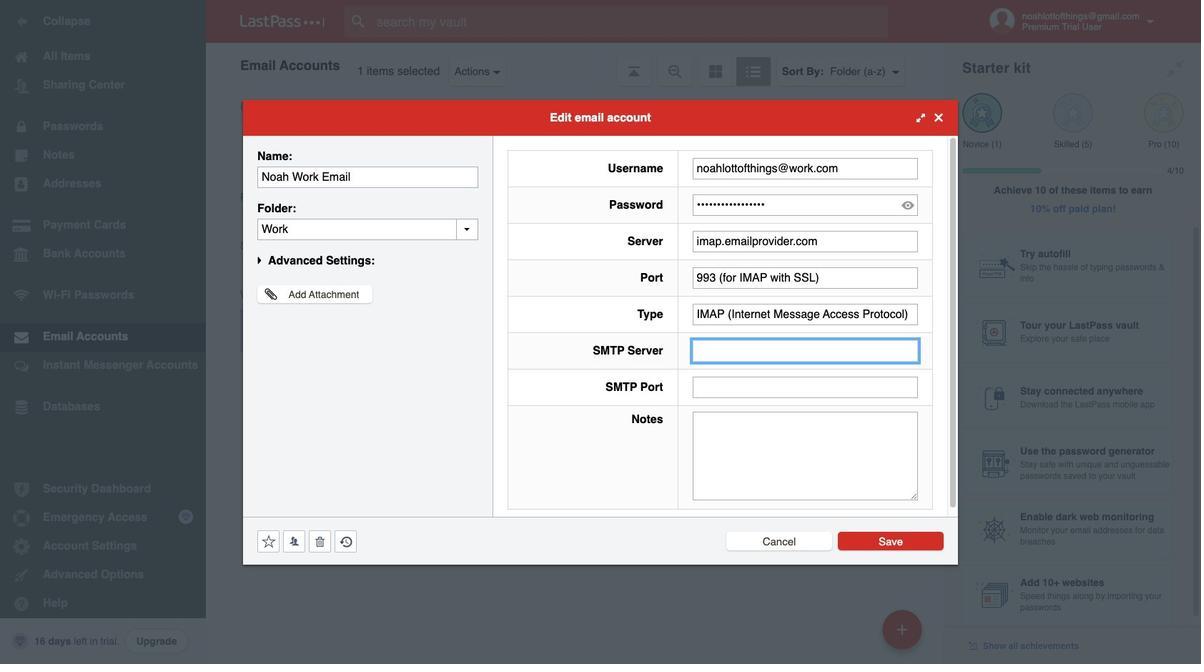 Task type: describe. For each thing, give the bounding box(es) containing it.
new item navigation
[[877, 606, 931, 664]]

search my vault text field
[[345, 6, 916, 37]]

new item image
[[897, 625, 907, 635]]

main navigation navigation
[[0, 0, 206, 664]]



Task type: locate. For each thing, give the bounding box(es) containing it.
Search search field
[[345, 6, 916, 37]]

dialog
[[243, 100, 958, 565]]

None text field
[[693, 304, 918, 325]]

None password field
[[693, 194, 918, 216]]

lastpass image
[[240, 15, 325, 28]]

vault options navigation
[[206, 43, 945, 86]]

None text field
[[693, 158, 918, 179], [257, 166, 478, 188], [257, 218, 478, 240], [693, 231, 918, 252], [693, 267, 918, 289], [693, 340, 918, 361], [693, 377, 918, 398], [693, 412, 918, 500], [693, 158, 918, 179], [257, 166, 478, 188], [257, 218, 478, 240], [693, 231, 918, 252], [693, 267, 918, 289], [693, 340, 918, 361], [693, 377, 918, 398], [693, 412, 918, 500]]



